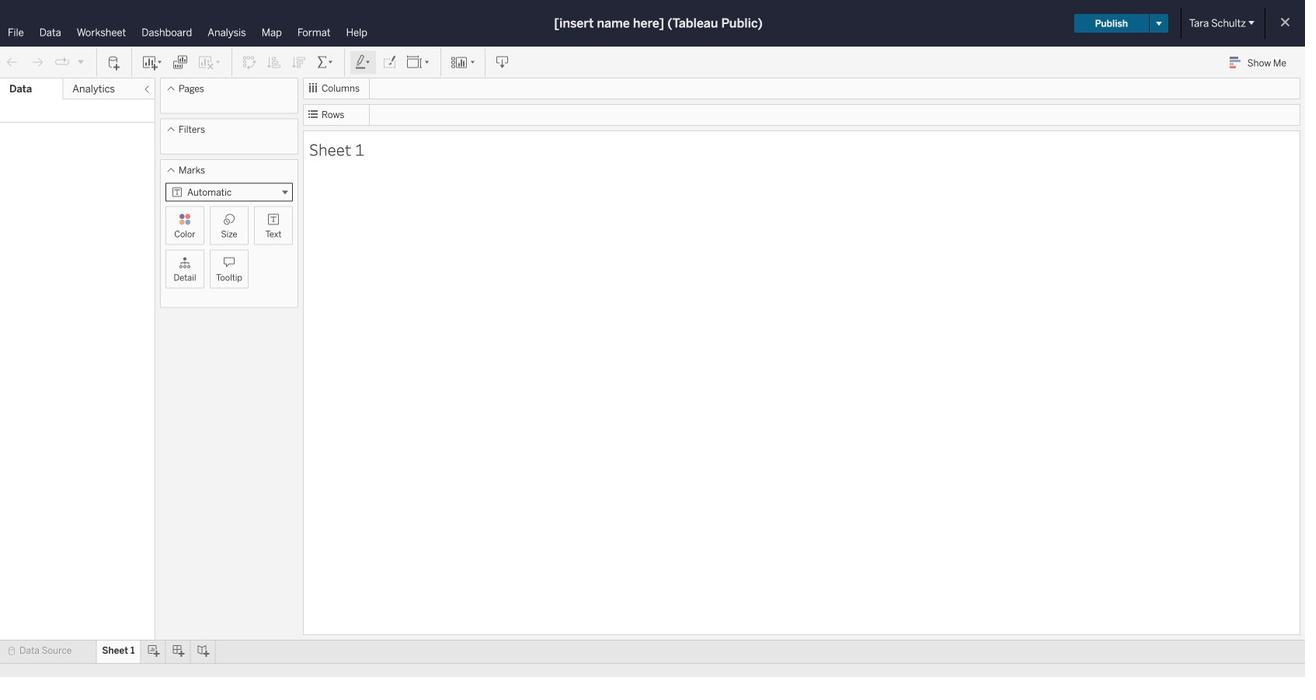 Task type: describe. For each thing, give the bounding box(es) containing it.
format workbook image
[[382, 55, 397, 70]]

show/hide cards image
[[451, 55, 476, 70]]

highlight image
[[354, 55, 372, 70]]

clear sheet image
[[197, 55, 222, 70]]

new data source image
[[106, 55, 122, 70]]

swap rows and columns image
[[242, 55, 257, 70]]

download image
[[495, 55, 510, 70]]

duplicate image
[[172, 55, 188, 70]]

0 horizontal spatial replay animation image
[[54, 55, 70, 70]]

sort ascending image
[[267, 55, 282, 70]]

fit image
[[406, 55, 431, 70]]

totals image
[[316, 55, 335, 70]]

collapse image
[[142, 85, 152, 94]]



Task type: locate. For each thing, give the bounding box(es) containing it.
replay animation image left the new data source image
[[76, 57, 85, 66]]

replay animation image
[[54, 55, 70, 70], [76, 57, 85, 66]]

new worksheet image
[[141, 55, 163, 70]]

undo image
[[5, 55, 20, 70]]

sort descending image
[[291, 55, 307, 70]]

redo image
[[30, 55, 45, 70]]

1 horizontal spatial replay animation image
[[76, 57, 85, 66]]

replay animation image right redo image
[[54, 55, 70, 70]]



Task type: vqa. For each thing, say whether or not it's contained in the screenshot.
Highlight image at left top
yes



